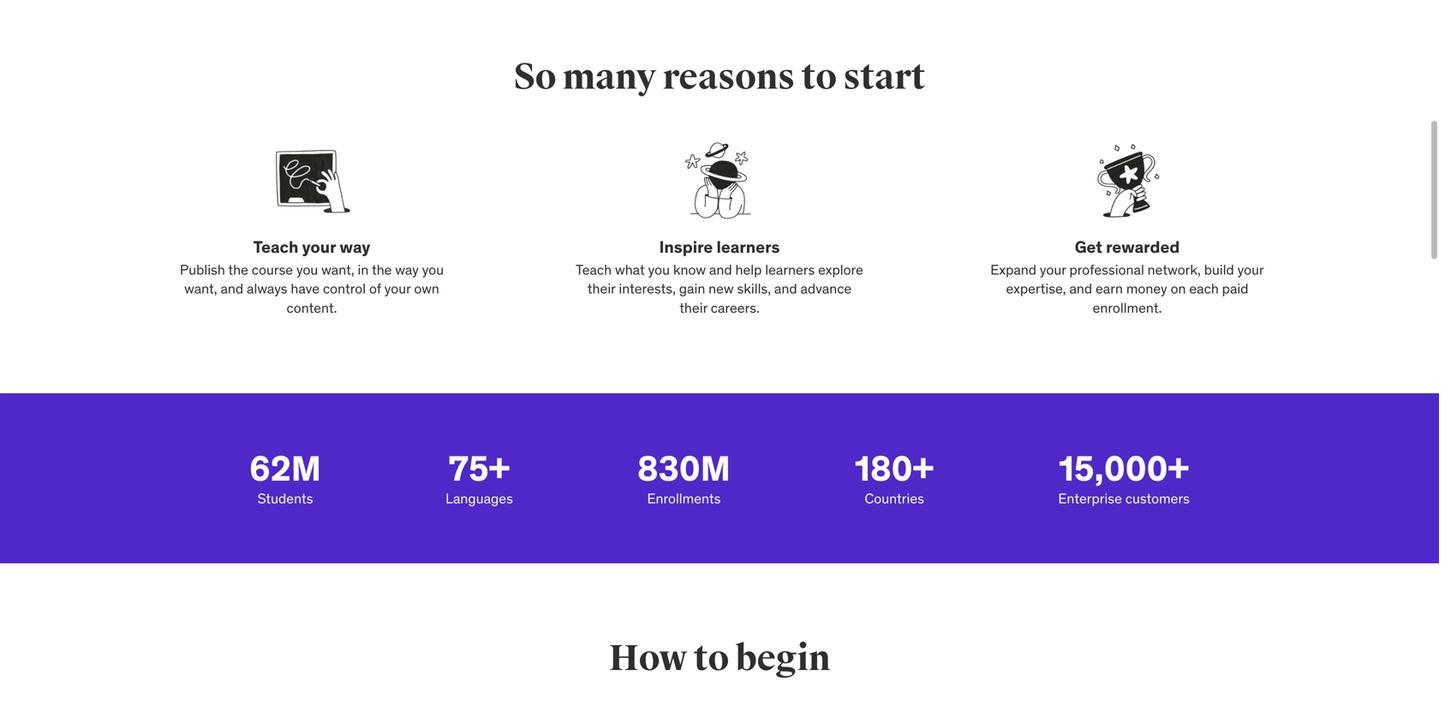 Task type: locate. For each thing, give the bounding box(es) containing it.
your up have
[[302, 237, 336, 257]]

62m students
[[249, 447, 321, 507]]

2 horizontal spatial you
[[648, 261, 670, 278]]

learners up skills,
[[766, 261, 815, 278]]

0 horizontal spatial teach
[[253, 237, 299, 257]]

2 the from the left
[[372, 261, 392, 278]]

and
[[710, 261, 732, 278], [221, 280, 244, 298], [775, 280, 798, 298], [1070, 280, 1093, 298]]

1 vertical spatial teach
[[576, 261, 612, 278]]

0 horizontal spatial their
[[588, 280, 616, 298]]

start
[[844, 55, 926, 99]]

new
[[709, 280, 734, 298]]

1 vertical spatial way
[[395, 261, 419, 278]]

0 vertical spatial want,
[[322, 261, 355, 278]]

the left the course
[[228, 261, 248, 278]]

inspire
[[660, 237, 713, 257]]

15,000+ enterprise customers
[[1059, 447, 1190, 507]]

learners up the help
[[717, 237, 780, 257]]

0 horizontal spatial you
[[296, 261, 318, 278]]

0 horizontal spatial want,
[[184, 280, 217, 298]]

on
[[1171, 280, 1187, 298]]

help
[[736, 261, 762, 278]]

the right in
[[372, 261, 392, 278]]

you up have
[[296, 261, 318, 278]]

to right how
[[694, 636, 729, 681]]

way up in
[[340, 237, 371, 257]]

62m
[[249, 447, 321, 490]]

1 horizontal spatial you
[[422, 261, 444, 278]]

way
[[340, 237, 371, 257], [395, 261, 419, 278]]

you
[[296, 261, 318, 278], [422, 261, 444, 278], [648, 261, 670, 278]]

the
[[228, 261, 248, 278], [372, 261, 392, 278]]

0 vertical spatial to
[[802, 55, 837, 99]]

want,
[[322, 261, 355, 278], [184, 280, 217, 298]]

0 horizontal spatial to
[[694, 636, 729, 681]]

know
[[673, 261, 706, 278]]

enterprise
[[1059, 490, 1123, 507]]

want, up control
[[322, 261, 355, 278]]

180+
[[855, 447, 934, 490]]

and inside teach your way publish the course you want, in the way you want, and always have control of your own content.
[[221, 280, 244, 298]]

you up interests,
[[648, 261, 670, 278]]

teach up the course
[[253, 237, 299, 257]]

their down what
[[588, 280, 616, 298]]

of
[[369, 280, 381, 298]]

their
[[588, 280, 616, 298], [680, 299, 708, 317]]

countries
[[865, 490, 925, 507]]

0 vertical spatial teach
[[253, 237, 299, 257]]

3 you from the left
[[648, 261, 670, 278]]

your right of
[[385, 280, 411, 298]]

how to begin
[[609, 636, 831, 681]]

1 vertical spatial to
[[694, 636, 729, 681]]

to
[[802, 55, 837, 99], [694, 636, 729, 681]]

and left earn
[[1070, 280, 1093, 298]]

you up own
[[422, 261, 444, 278]]

and left always
[[221, 280, 244, 298]]

0 horizontal spatial the
[[228, 261, 248, 278]]

always
[[247, 280, 288, 298]]

teach
[[253, 237, 299, 257], [576, 261, 612, 278]]

teach left what
[[576, 261, 612, 278]]

0 horizontal spatial way
[[340, 237, 371, 257]]

inspire learners teach what you know and help learners explore their interests, gain new skills, and advance their careers.
[[576, 237, 864, 317]]

begin
[[736, 636, 831, 681]]

1 vertical spatial their
[[680, 299, 708, 317]]

network,
[[1148, 261, 1201, 278]]

learners
[[717, 237, 780, 257], [766, 261, 815, 278]]

what
[[615, 261, 645, 278]]

get
[[1075, 237, 1103, 257]]

and right skills,
[[775, 280, 798, 298]]

1 horizontal spatial teach
[[576, 261, 612, 278]]

1 horizontal spatial the
[[372, 261, 392, 278]]

how
[[609, 636, 687, 681]]

way up own
[[395, 261, 419, 278]]

expand
[[991, 261, 1037, 278]]

your
[[302, 237, 336, 257], [1040, 261, 1067, 278], [1238, 261, 1265, 278], [385, 280, 411, 298]]

want, down publish
[[184, 280, 217, 298]]

0 vertical spatial way
[[340, 237, 371, 257]]

830m
[[638, 447, 731, 490]]

own
[[414, 280, 440, 298]]

earn
[[1096, 280, 1124, 298]]

teach inside inspire learners teach what you know and help learners explore their interests, gain new skills, and advance their careers.
[[576, 261, 612, 278]]

you inside inspire learners teach what you know and help learners explore their interests, gain new skills, and advance their careers.
[[648, 261, 670, 278]]

1 horizontal spatial to
[[802, 55, 837, 99]]

each
[[1190, 280, 1219, 298]]

careers.
[[711, 299, 760, 317]]

to left start
[[802, 55, 837, 99]]

their down gain
[[680, 299, 708, 317]]



Task type: vqa. For each thing, say whether or not it's contained in the screenshot.
62M
yes



Task type: describe. For each thing, give the bounding box(es) containing it.
skills,
[[737, 280, 771, 298]]

75+
[[449, 447, 510, 490]]

content.
[[287, 299, 337, 317]]

advance
[[801, 280, 852, 298]]

1 horizontal spatial want,
[[322, 261, 355, 278]]

1 the from the left
[[228, 261, 248, 278]]

gain
[[679, 280, 706, 298]]

180+ countries
[[855, 447, 934, 507]]

professional
[[1070, 261, 1145, 278]]

1 horizontal spatial their
[[680, 299, 708, 317]]

so many reasons to start
[[514, 55, 926, 99]]

interests,
[[619, 280, 676, 298]]

1 you from the left
[[296, 261, 318, 278]]

and inside get rewarded expand your professional network, build your expertise, and earn money on each paid enrollment.
[[1070, 280, 1093, 298]]

paid
[[1223, 280, 1249, 298]]

enrollments
[[647, 490, 721, 507]]

enrollment.
[[1093, 299, 1162, 317]]

build
[[1205, 261, 1235, 278]]

course
[[252, 261, 293, 278]]

customers
[[1126, 490, 1190, 507]]

in
[[358, 261, 369, 278]]

0 vertical spatial their
[[588, 280, 616, 298]]

your up the expertise,
[[1040, 261, 1067, 278]]

money
[[1127, 280, 1168, 298]]

explore
[[819, 261, 864, 278]]

publish
[[180, 261, 225, 278]]

languages
[[446, 490, 513, 507]]

and up new
[[710, 261, 732, 278]]

1 horizontal spatial way
[[395, 261, 419, 278]]

1 vertical spatial learners
[[766, 261, 815, 278]]

students
[[258, 490, 313, 507]]

15,000+
[[1059, 447, 1190, 490]]

1 vertical spatial want,
[[184, 280, 217, 298]]

teach inside teach your way publish the course you want, in the way you want, and always have control of your own content.
[[253, 237, 299, 257]]

expertise,
[[1007, 280, 1067, 298]]

teach your way publish the course you want, in the way you want, and always have control of your own content.
[[180, 237, 444, 317]]

2 you from the left
[[422, 261, 444, 278]]

so
[[514, 55, 556, 99]]

many
[[563, 55, 656, 99]]

0 vertical spatial learners
[[717, 237, 780, 257]]

control
[[323, 280, 366, 298]]

rewarded
[[1106, 237, 1180, 257]]

reasons
[[663, 55, 795, 99]]

your up paid
[[1238, 261, 1265, 278]]

have
[[291, 280, 320, 298]]

830m enrollments
[[638, 447, 731, 507]]

75+ languages
[[446, 447, 513, 507]]

get rewarded expand your professional network, build your expertise, and earn money on each paid enrollment.
[[991, 237, 1265, 317]]



